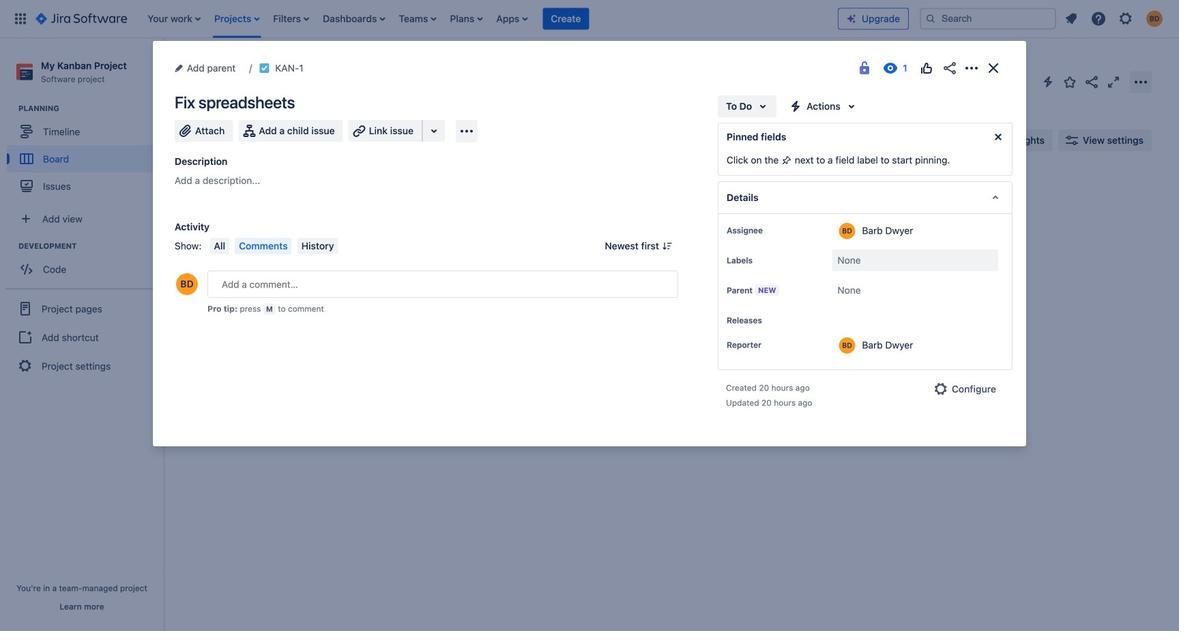 Task type: vqa. For each thing, say whether or not it's contained in the screenshot.
Parent Pin to top. Only you can see pinned fields. image
yes



Task type: locate. For each thing, give the bounding box(es) containing it.
0 vertical spatial task image
[[259, 63, 270, 74]]

more information about barb dwyer image
[[839, 223, 855, 239], [839, 338, 855, 354]]

Add a comment… field
[[207, 271, 678, 298]]

None search field
[[920, 8, 1056, 30]]

list
[[141, 0, 838, 38], [1059, 6, 1171, 31]]

banner
[[0, 0, 1179, 38]]

add app image
[[459, 123, 475, 140]]

0 vertical spatial heading
[[18, 103, 163, 114]]

1 vertical spatial more information about barb dwyer image
[[839, 338, 855, 354]]

jira software image
[[35, 11, 127, 27], [35, 11, 127, 27]]

8 list item from the left
[[543, 0, 589, 38]]

2 more information about barb dwyer image from the top
[[839, 338, 855, 354]]

1 vertical spatial heading
[[18, 241, 163, 252]]

1 vertical spatial task image
[[203, 247, 214, 258]]

Search this board text field
[[192, 128, 255, 153]]

group
[[7, 103, 163, 204], [7, 241, 163, 287], [5, 289, 158, 386]]

menu bar
[[207, 238, 341, 254]]

0 vertical spatial more information about barb dwyer image
[[839, 223, 855, 239]]

search image
[[925, 13, 936, 24]]

details element
[[718, 181, 1013, 214]]

4 list item from the left
[[319, 0, 389, 38]]

copy link to issue image
[[301, 62, 312, 73]]

1 horizontal spatial list
[[1059, 6, 1171, 31]]

close image
[[985, 60, 1002, 76]]

1 list item from the left
[[143, 0, 205, 38]]

list item
[[143, 0, 205, 38], [210, 0, 264, 38], [269, 0, 313, 38], [319, 0, 389, 38], [395, 0, 440, 38], [446, 0, 487, 38], [492, 0, 532, 38], [543, 0, 589, 38]]

vote options: no one has voted for this issue yet. image
[[918, 60, 935, 76]]

2 vertical spatial group
[[5, 289, 158, 386]]

task image
[[259, 63, 270, 74], [203, 247, 214, 258]]

dialog
[[153, 41, 1026, 447]]

heading
[[18, 103, 163, 114], [18, 241, 163, 252]]

actions image
[[963, 60, 980, 76]]

Search field
[[920, 8, 1056, 30]]



Task type: describe. For each thing, give the bounding box(es) containing it.
5 list item from the left
[[395, 0, 440, 38]]

add people image
[[336, 132, 352, 149]]

2 list item from the left
[[210, 0, 264, 38]]

6 list item from the left
[[446, 0, 487, 38]]

parent pin to top. only you can see pinned fields. image
[[782, 285, 793, 296]]

1 more information about barb dwyer image from the top
[[839, 223, 855, 239]]

0 horizontal spatial list
[[141, 0, 838, 38]]

hide message image
[[990, 129, 1006, 145]]

1 horizontal spatial task image
[[259, 63, 270, 74]]

0 horizontal spatial task image
[[203, 247, 214, 258]]

2 heading from the top
[[18, 241, 163, 252]]

0 vertical spatial group
[[7, 103, 163, 204]]

3 list item from the left
[[269, 0, 313, 38]]

1 vertical spatial group
[[7, 241, 163, 287]]

7 list item from the left
[[492, 0, 532, 38]]

primary element
[[8, 0, 838, 38]]

enter full screen image
[[1105, 74, 1122, 90]]

1 heading from the top
[[18, 103, 163, 114]]

star kan board image
[[1062, 74, 1078, 90]]

link web pages and more image
[[426, 123, 442, 139]]

sidebar element
[[0, 38, 164, 632]]

create column image
[[771, 179, 787, 195]]



